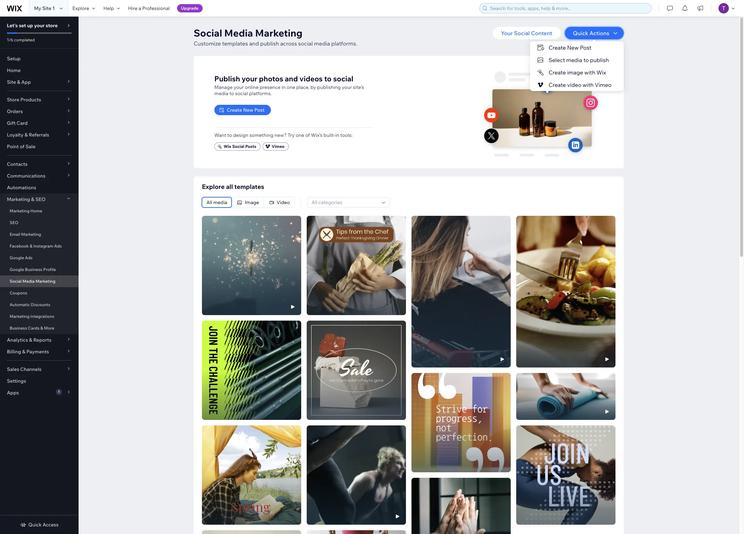 Task type: describe. For each thing, give the bounding box(es) containing it.
home link
[[0, 65, 79, 76]]

google ads
[[10, 255, 33, 260]]

with for vimeo
[[583, 81, 594, 88]]

google for google business profile
[[10, 267, 24, 272]]

marketing integrations
[[10, 314, 54, 319]]

setup
[[7, 56, 21, 62]]

media for social media marketing customize templates and publish across social media platforms.
[[225, 27, 253, 39]]

& for referrals
[[25, 132, 28, 138]]

create down the select
[[549, 69, 566, 76]]

wix social posts
[[224, 144, 256, 149]]

ads inside "link"
[[54, 244, 62, 249]]

orders button
[[0, 106, 79, 117]]

quick for quick actions
[[573, 30, 589, 37]]

let's
[[7, 22, 18, 29]]

app
[[21, 79, 31, 85]]

1 vertical spatial templates
[[235, 183, 264, 191]]

marketing & seo
[[7, 196, 46, 202]]

media inside social media marketing customize templates and publish across social media platforms.
[[314, 40, 330, 47]]

email marketing
[[10, 232, 41, 237]]

social inside button
[[232, 144, 245, 149]]

tools:
[[341, 132, 353, 138]]

1 horizontal spatial site
[[42, 5, 51, 11]]

All categories field
[[310, 198, 380, 207]]

create new post button
[[215, 105, 271, 115]]

list box containing create new post
[[530, 41, 624, 91]]

automatic discounts
[[10, 302, 50, 307]]

marketing integrations link
[[0, 311, 79, 323]]

manage
[[215, 84, 233, 90]]

quick actions
[[573, 30, 610, 37]]

email
[[10, 232, 20, 237]]

platforms. inside social media marketing customize templates and publish across social media platforms.
[[332, 40, 358, 47]]

wix's
[[311, 132, 323, 138]]

help
[[103, 5, 114, 11]]

site inside popup button
[[7, 79, 16, 85]]

settings link
[[0, 375, 79, 387]]

automations
[[7, 185, 36, 191]]

across
[[280, 40, 297, 47]]

publish
[[215, 74, 240, 83]]

select
[[549, 57, 565, 63]]

quick actions button
[[565, 27, 624, 39]]

settings
[[7, 378, 26, 384]]

& left more
[[40, 326, 43, 331]]

sales channels button
[[0, 364, 79, 375]]

products
[[20, 97, 41, 103]]

upgrade button
[[177, 4, 203, 12]]

in inside the 'publish your photos and videos to social manage your online presence in one place, by publishing your site's media to social platforms.'
[[282, 84, 286, 90]]

to right the want
[[228, 132, 232, 138]]

your left online
[[234, 84, 244, 90]]

my site 1
[[34, 5, 55, 11]]

billing
[[7, 349, 21, 355]]

0 vertical spatial business
[[25, 267, 42, 272]]

create left the video
[[549, 81, 566, 88]]

coupons link
[[0, 287, 79, 299]]

sale
[[26, 143, 35, 150]]

media for social media marketing
[[23, 279, 35, 284]]

seo inside seo link
[[10, 220, 18, 225]]

0 horizontal spatial 1
[[52, 5, 55, 11]]

1/6
[[7, 37, 13, 42]]

your social content
[[501, 30, 553, 37]]

select media to publish
[[549, 57, 609, 63]]

with for wix
[[585, 69, 596, 76]]

image
[[245, 199, 259, 206]]

of inside sidebar element
[[20, 143, 24, 150]]

built-
[[324, 132, 335, 138]]

business cards & more link
[[0, 323, 79, 334]]

more
[[44, 326, 54, 331]]

google ads link
[[0, 252, 79, 264]]

social inside sidebar element
[[10, 279, 22, 284]]

vimeo button
[[263, 142, 289, 151]]

social inside 'button'
[[514, 30, 530, 37]]

loyalty & referrals
[[7, 132, 49, 138]]

one inside the 'publish your photos and videos to social manage your online presence in one place, by publishing your site's media to social platforms.'
[[287, 84, 295, 90]]

image
[[567, 69, 583, 76]]

actions
[[590, 30, 610, 37]]

media inside the 'publish your photos and videos to social manage your online presence in one place, by publishing your site's media to social platforms.'
[[215, 90, 229, 96]]

gift card button
[[0, 117, 79, 129]]

marketing inside popup button
[[7, 196, 30, 202]]

want to design something new? try one of wix's built-in tools:
[[215, 132, 353, 138]]

contacts button
[[0, 158, 79, 170]]

gift
[[7, 120, 16, 126]]

create video with vimeo
[[549, 81, 612, 88]]

automatic
[[10, 302, 30, 307]]

1 vertical spatial ads
[[25, 255, 33, 260]]

completed
[[14, 37, 35, 42]]

store
[[7, 97, 19, 103]]

professional
[[142, 5, 170, 11]]

1/6 completed
[[7, 37, 35, 42]]

quick for quick access
[[28, 522, 42, 528]]

video button
[[264, 197, 295, 208]]

channels
[[20, 366, 42, 373]]

& for payments
[[22, 349, 25, 355]]

customize
[[194, 40, 221, 47]]

all
[[207, 199, 212, 206]]

to up "create image with wix"
[[584, 57, 589, 63]]

2 vertical spatial social
[[235, 90, 248, 96]]

wix inside button
[[224, 144, 231, 149]]

facebook & instagram ads
[[10, 244, 62, 249]]

something
[[250, 132, 274, 138]]

& for instagram
[[30, 244, 32, 249]]

analytics
[[7, 337, 28, 343]]

create new post inside list box
[[549, 44, 592, 51]]

your up online
[[242, 74, 258, 83]]

marketing down profile
[[36, 279, 55, 284]]

content
[[532, 30, 553, 37]]

seo link
[[0, 217, 79, 229]]

sidebar element
[[0, 17, 79, 534]]

google business profile link
[[0, 264, 79, 276]]

publish inside social media marketing customize templates and publish across social media platforms.
[[260, 40, 279, 47]]

communications button
[[0, 170, 79, 182]]

create new post inside button
[[227, 107, 265, 113]]

all
[[226, 183, 233, 191]]

communications
[[7, 173, 46, 179]]

sales channels
[[7, 366, 42, 373]]

facebook & instagram ads link
[[0, 240, 79, 252]]

my
[[34, 5, 41, 11]]

set
[[19, 22, 26, 29]]

automations link
[[0, 182, 79, 194]]

videos
[[300, 74, 323, 83]]

publish your photos and videos to social manage your online presence in one place, by publishing your site's media to social platforms.
[[215, 74, 364, 96]]



Task type: vqa. For each thing, say whether or not it's contained in the screenshot.
Filter
no



Task type: locate. For each thing, give the bounding box(es) containing it.
card
[[17, 120, 28, 126]]

0 horizontal spatial social
[[235, 90, 248, 96]]

quick inside sidebar element
[[28, 522, 42, 528]]

1 horizontal spatial quick
[[573, 30, 589, 37]]

2 google from the top
[[10, 267, 24, 272]]

google business profile
[[10, 267, 56, 272]]

email marketing link
[[0, 229, 79, 240]]

media inside "button"
[[213, 199, 227, 206]]

& right facebook
[[30, 244, 32, 249]]

publishing
[[317, 84, 341, 90]]

0 horizontal spatial post
[[255, 107, 265, 113]]

seo down automations link
[[35, 196, 46, 202]]

seo up "email"
[[10, 220, 18, 225]]

new up select media to publish
[[567, 44, 579, 51]]

0 horizontal spatial site
[[7, 79, 16, 85]]

1 vertical spatial with
[[583, 81, 594, 88]]

online
[[245, 84, 259, 90]]

1 vertical spatial post
[[255, 107, 265, 113]]

1 horizontal spatial post
[[580, 44, 592, 51]]

store products
[[7, 97, 41, 103]]

to
[[584, 57, 589, 63], [325, 74, 332, 83], [230, 90, 234, 96], [228, 132, 232, 138]]

0 vertical spatial quick
[[573, 30, 589, 37]]

media inside sidebar element
[[23, 279, 35, 284]]

2 horizontal spatial social
[[333, 74, 354, 83]]

quick left access
[[28, 522, 42, 528]]

place,
[[297, 84, 310, 90]]

0 horizontal spatial wix
[[224, 144, 231, 149]]

vimeo inside list box
[[595, 81, 612, 88]]

templates right customize
[[222, 40, 248, 47]]

1 vertical spatial home
[[30, 208, 42, 214]]

post inside list box
[[580, 44, 592, 51]]

& up marketing home
[[31, 196, 34, 202]]

0 vertical spatial templates
[[222, 40, 248, 47]]

photos
[[259, 74, 283, 83]]

1
[[52, 5, 55, 11], [58, 390, 60, 394]]

0 vertical spatial create new post
[[549, 44, 592, 51]]

site left app
[[7, 79, 16, 85]]

1 horizontal spatial explore
[[202, 183, 225, 191]]

0 vertical spatial of
[[306, 132, 310, 138]]

1 horizontal spatial in
[[335, 132, 340, 138]]

social inside social media marketing customize templates and publish across social media platforms.
[[298, 40, 313, 47]]

to down publish
[[230, 90, 234, 96]]

0 vertical spatial seo
[[35, 196, 46, 202]]

social right your
[[514, 30, 530, 37]]

1 horizontal spatial vimeo
[[595, 81, 612, 88]]

social
[[194, 27, 222, 39], [514, 30, 530, 37], [232, 144, 245, 149], [10, 279, 22, 284]]

quick left actions
[[573, 30, 589, 37]]

profile
[[43, 267, 56, 272]]

vimeo down new?
[[272, 144, 285, 149]]

create image with wix
[[549, 69, 606, 76]]

your left site's
[[342, 84, 352, 90]]

1 vertical spatial of
[[20, 143, 24, 150]]

0 vertical spatial with
[[585, 69, 596, 76]]

1 right my
[[52, 5, 55, 11]]

wix social posts button
[[215, 142, 261, 151]]

explore left help
[[72, 5, 89, 11]]

vimeo down "create image with wix"
[[595, 81, 612, 88]]

1 vertical spatial media
[[23, 279, 35, 284]]

1 vertical spatial 1
[[58, 390, 60, 394]]

list box
[[530, 41, 624, 91]]

marketing & seo button
[[0, 194, 79, 205]]

with right image
[[585, 69, 596, 76]]

of left sale at the left top
[[20, 143, 24, 150]]

hire a professional link
[[124, 0, 174, 17]]

home down setup
[[7, 67, 21, 73]]

& left app
[[17, 79, 20, 85]]

to up publishing
[[325, 74, 332, 83]]

0 vertical spatial home
[[7, 67, 21, 73]]

1 horizontal spatial new
[[567, 44, 579, 51]]

media down publish
[[215, 90, 229, 96]]

social up coupons
[[10, 279, 22, 284]]

marketing home link
[[0, 205, 79, 217]]

platforms.
[[332, 40, 358, 47], [249, 90, 272, 96]]

ads right instagram
[[54, 244, 62, 249]]

ads up 'google business profile'
[[25, 255, 33, 260]]

quick access button
[[20, 522, 59, 528]]

1 vertical spatial create new post
[[227, 107, 265, 113]]

1 horizontal spatial one
[[296, 132, 304, 138]]

referrals
[[29, 132, 49, 138]]

presence
[[260, 84, 281, 90]]

0 horizontal spatial media
[[23, 279, 35, 284]]

business cards & more
[[10, 326, 54, 331]]

google down google ads
[[10, 267, 24, 272]]

0 horizontal spatial seo
[[10, 220, 18, 225]]

0 vertical spatial ads
[[54, 244, 62, 249]]

0 horizontal spatial vimeo
[[272, 144, 285, 149]]

media right the "all"
[[213, 199, 227, 206]]

0 vertical spatial media
[[225, 27, 253, 39]]

facebook
[[10, 244, 29, 249]]

0 vertical spatial wix
[[597, 69, 606, 76]]

1 vertical spatial platforms.
[[249, 90, 272, 96]]

marketing down automatic
[[10, 314, 30, 319]]

1 horizontal spatial social
[[298, 40, 313, 47]]

0 vertical spatial and
[[249, 40, 259, 47]]

contacts
[[7, 161, 28, 167]]

1 vertical spatial in
[[335, 132, 340, 138]]

1 vertical spatial new
[[243, 107, 254, 113]]

social up publishing
[[333, 74, 354, 83]]

business up social media marketing
[[25, 267, 42, 272]]

google for google ads
[[10, 255, 24, 260]]

marketing
[[255, 27, 303, 39], [7, 196, 30, 202], [10, 208, 30, 214], [21, 232, 41, 237], [36, 279, 55, 284], [10, 314, 30, 319]]

social right the across
[[298, 40, 313, 47]]

point
[[7, 143, 19, 150]]

social inside social media marketing customize templates and publish across social media platforms.
[[194, 27, 222, 39]]

wix up create video with vimeo
[[597, 69, 606, 76]]

site & app button
[[0, 76, 79, 88]]

store products button
[[0, 94, 79, 106]]

media right the across
[[314, 40, 330, 47]]

1 vertical spatial one
[[296, 132, 304, 138]]

wix down the want
[[224, 144, 231, 149]]

social down design
[[232, 144, 245, 149]]

create new post down online
[[227, 107, 265, 113]]

explore all templates
[[202, 183, 264, 191]]

seo
[[35, 196, 46, 202], [10, 220, 18, 225]]

1 horizontal spatial 1
[[58, 390, 60, 394]]

1 vertical spatial site
[[7, 79, 16, 85]]

loyalty
[[7, 132, 23, 138]]

0 horizontal spatial publish
[[260, 40, 279, 47]]

point of sale link
[[0, 141, 79, 152]]

create down manage
[[227, 107, 242, 113]]

1 vertical spatial seo
[[10, 220, 18, 225]]

payments
[[26, 349, 49, 355]]

post inside button
[[255, 107, 265, 113]]

1 google from the top
[[10, 255, 24, 260]]

& for seo
[[31, 196, 34, 202]]

& right billing
[[22, 349, 25, 355]]

point of sale
[[7, 143, 35, 150]]

1 vertical spatial wix
[[224, 144, 231, 149]]

0 horizontal spatial ads
[[25, 255, 33, 260]]

media up image
[[567, 57, 583, 63]]

0 horizontal spatial home
[[7, 67, 21, 73]]

0 horizontal spatial explore
[[72, 5, 89, 11]]

1 inside sidebar element
[[58, 390, 60, 394]]

post up select media to publish
[[580, 44, 592, 51]]

0 vertical spatial new
[[567, 44, 579, 51]]

0 vertical spatial google
[[10, 255, 24, 260]]

new?
[[275, 132, 287, 138]]

discounts
[[31, 302, 50, 307]]

help button
[[99, 0, 124, 17]]

social up create new post button
[[235, 90, 248, 96]]

marketing down marketing & seo
[[10, 208, 30, 214]]

marketing inside social media marketing customize templates and publish across social media platforms.
[[255, 27, 303, 39]]

& inside popup button
[[31, 196, 34, 202]]

explore up the all media
[[202, 183, 225, 191]]

video
[[567, 81, 582, 88]]

0 horizontal spatial in
[[282, 84, 286, 90]]

Search for tools, apps, help & more... field
[[488, 3, 650, 13]]

create inside button
[[227, 107, 242, 113]]

0 vertical spatial vimeo
[[595, 81, 612, 88]]

& for reports
[[29, 337, 32, 343]]

1 horizontal spatial of
[[306, 132, 310, 138]]

home inside marketing home link
[[30, 208, 42, 214]]

marketing up the across
[[255, 27, 303, 39]]

1 vertical spatial and
[[285, 74, 298, 83]]

1 horizontal spatial and
[[285, 74, 298, 83]]

automatic discounts link
[[0, 299, 79, 311]]

your social content button
[[493, 27, 561, 39]]

1 vertical spatial publish
[[590, 57, 609, 63]]

vimeo inside vimeo "button"
[[272, 144, 285, 149]]

1 vertical spatial business
[[10, 326, 27, 331]]

post down online
[[255, 107, 265, 113]]

1 horizontal spatial home
[[30, 208, 42, 214]]

platforms. inside the 'publish your photos and videos to social manage your online presence in one place, by publishing your site's media to social platforms.'
[[249, 90, 272, 96]]

of left wix's
[[306, 132, 310, 138]]

create new post up select media to publish
[[549, 44, 592, 51]]

posts
[[246, 144, 256, 149]]

1 horizontal spatial wix
[[597, 69, 606, 76]]

1 horizontal spatial publish
[[590, 57, 609, 63]]

in left tools:
[[335, 132, 340, 138]]

integrations
[[30, 314, 54, 319]]

0 vertical spatial social
[[298, 40, 313, 47]]

new
[[567, 44, 579, 51], [243, 107, 254, 113]]

1 horizontal spatial ads
[[54, 244, 62, 249]]

access
[[43, 522, 59, 528]]

0 horizontal spatial create new post
[[227, 107, 265, 113]]

1 vertical spatial explore
[[202, 183, 225, 191]]

let's set up your store
[[7, 22, 58, 29]]

video
[[277, 199, 290, 206]]

0 horizontal spatial new
[[243, 107, 254, 113]]

new down online
[[243, 107, 254, 113]]

1 vertical spatial vimeo
[[272, 144, 285, 149]]

& inside popup button
[[17, 79, 20, 85]]

social
[[298, 40, 313, 47], [333, 74, 354, 83], [235, 90, 248, 96]]

reports
[[33, 337, 51, 343]]

templates up image button
[[235, 183, 264, 191]]

0 horizontal spatial one
[[287, 84, 295, 90]]

0 vertical spatial in
[[282, 84, 286, 90]]

1 vertical spatial google
[[10, 267, 24, 272]]

and inside social media marketing customize templates and publish across social media platforms.
[[249, 40, 259, 47]]

publish left the across
[[260, 40, 279, 47]]

0 vertical spatial explore
[[72, 5, 89, 11]]

0 vertical spatial site
[[42, 5, 51, 11]]

templates
[[222, 40, 248, 47], [235, 183, 264, 191]]

0 vertical spatial 1
[[52, 5, 55, 11]]

billing & payments
[[7, 349, 49, 355]]

new inside button
[[243, 107, 254, 113]]

and
[[249, 40, 259, 47], [285, 74, 298, 83]]

a
[[139, 5, 141, 11]]

all media
[[207, 199, 227, 206]]

hire a professional
[[128, 5, 170, 11]]

media
[[225, 27, 253, 39], [23, 279, 35, 284]]

& inside "link"
[[30, 244, 32, 249]]

0 horizontal spatial and
[[249, 40, 259, 47]]

one
[[287, 84, 295, 90], [296, 132, 304, 138]]

site & app
[[7, 79, 31, 85]]

0 vertical spatial publish
[[260, 40, 279, 47]]

ads
[[54, 244, 62, 249], [25, 255, 33, 260]]

in right presence
[[282, 84, 286, 90]]

one left place,
[[287, 84, 295, 90]]

wix inside list box
[[597, 69, 606, 76]]

create up the select
[[549, 44, 566, 51]]

explore for explore all templates
[[202, 183, 225, 191]]

orders
[[7, 108, 23, 115]]

1 horizontal spatial media
[[225, 27, 253, 39]]

0 vertical spatial post
[[580, 44, 592, 51]]

0 vertical spatial platforms.
[[332, 40, 358, 47]]

instagram
[[33, 244, 53, 249]]

1 horizontal spatial platforms.
[[332, 40, 358, 47]]

your
[[34, 22, 45, 29], [242, 74, 258, 83], [234, 84, 244, 90], [342, 84, 352, 90]]

0 horizontal spatial platforms.
[[249, 90, 272, 96]]

social up customize
[[194, 27, 222, 39]]

cards
[[28, 326, 39, 331]]

google down facebook
[[10, 255, 24, 260]]

0 horizontal spatial of
[[20, 143, 24, 150]]

1 vertical spatial social
[[333, 74, 354, 83]]

site's
[[353, 84, 364, 90]]

1 down "settings" link
[[58, 390, 60, 394]]

one right try
[[296, 132, 304, 138]]

with right the video
[[583, 81, 594, 88]]

home down marketing & seo popup button
[[30, 208, 42, 214]]

marketing up facebook & instagram ads
[[21, 232, 41, 237]]

site right my
[[42, 5, 51, 11]]

1 horizontal spatial seo
[[35, 196, 46, 202]]

0 vertical spatial one
[[287, 84, 295, 90]]

& left reports on the left bottom
[[29, 337, 32, 343]]

explore
[[72, 5, 89, 11], [202, 183, 225, 191]]

analytics & reports button
[[0, 334, 79, 346]]

marketing home
[[10, 208, 42, 214]]

google
[[10, 255, 24, 260], [10, 267, 24, 272]]

your right up
[[34, 22, 45, 29]]

0 horizontal spatial quick
[[28, 522, 42, 528]]

& right loyalty
[[25, 132, 28, 138]]

design
[[233, 132, 249, 138]]

1 horizontal spatial create new post
[[549, 44, 592, 51]]

all media button
[[202, 197, 232, 208]]

and inside the 'publish your photos and videos to social manage your online presence in one place, by publishing your site's media to social platforms.'
[[285, 74, 298, 83]]

apps
[[7, 390, 19, 396]]

1 vertical spatial quick
[[28, 522, 42, 528]]

quick inside button
[[573, 30, 589, 37]]

media inside social media marketing customize templates and publish across social media platforms.
[[225, 27, 253, 39]]

social media marketing
[[10, 279, 55, 284]]

marketing down 'automations'
[[7, 196, 30, 202]]

publish up "create image with wix"
[[590, 57, 609, 63]]

seo inside marketing & seo popup button
[[35, 196, 46, 202]]

billing & payments button
[[0, 346, 79, 358]]

publish inside list box
[[590, 57, 609, 63]]

templates inside social media marketing customize templates and publish across social media platforms.
[[222, 40, 248, 47]]

explore for explore
[[72, 5, 89, 11]]

quick access
[[28, 522, 59, 528]]

business up analytics at bottom
[[10, 326, 27, 331]]

your inside sidebar element
[[34, 22, 45, 29]]

& for app
[[17, 79, 20, 85]]



